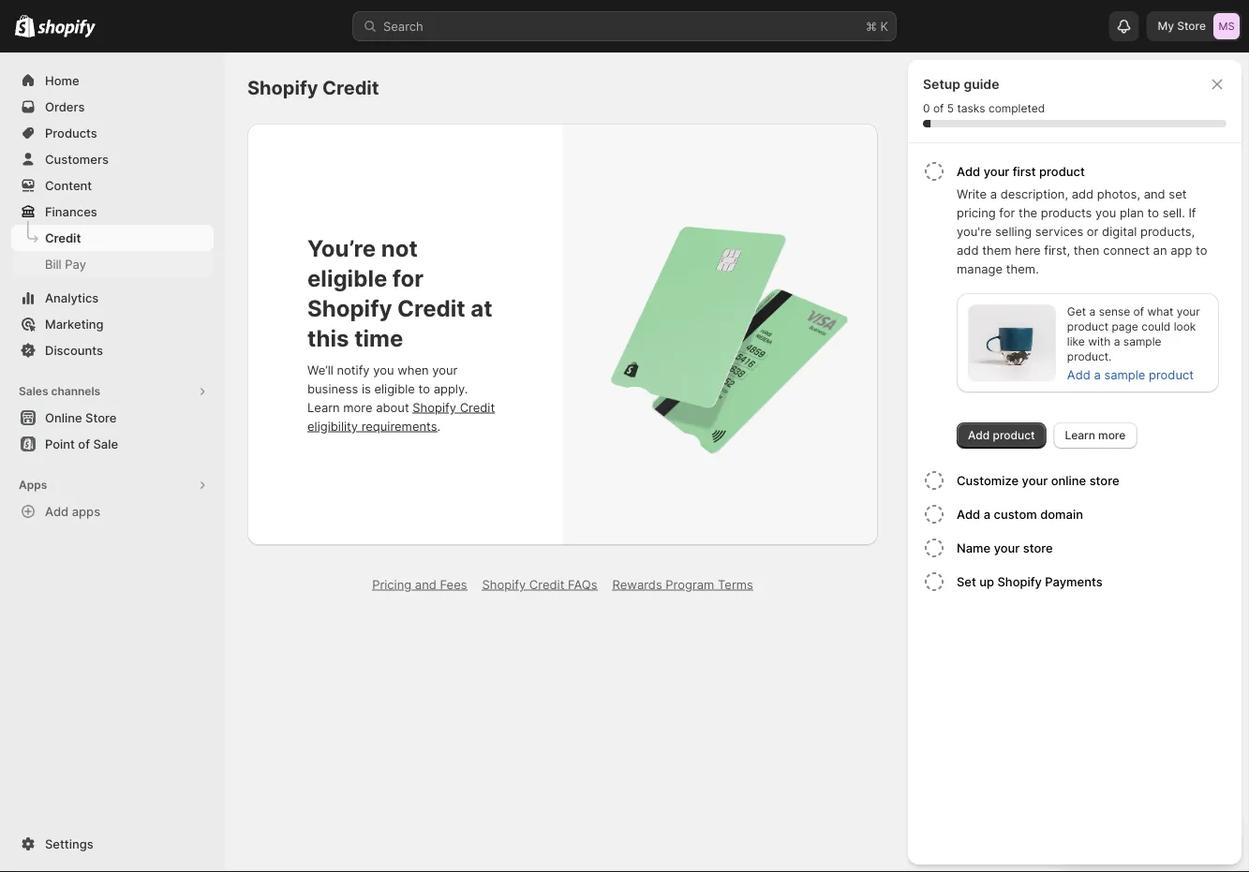 Task type: describe. For each thing, give the bounding box(es) containing it.
shopify credit eligibility requirements link
[[307, 400, 495, 433]]

product down look
[[1149, 367, 1194, 382]]

more inside add your first product element
[[1098, 429, 1126, 442]]

shopify credit eligibility requirements
[[307, 400, 495, 433]]

1 vertical spatial sample
[[1104, 367, 1146, 382]]

we'll notify you when your business is eligible to apply. learn more about
[[307, 363, 468, 415]]

you're not eligible for shopify credit at this time
[[307, 234, 492, 352]]

home
[[45, 73, 79, 88]]

analytics link
[[11, 285, 214, 311]]

learn inside add your first product element
[[1065, 429, 1095, 442]]

page
[[1112, 320, 1138, 334]]

with
[[1088, 335, 1111, 349]]

photos,
[[1097, 186, 1140, 201]]

customize your online store button
[[957, 464, 1234, 498]]

to inside we'll notify you when your business is eligible to apply. learn more about
[[419, 381, 430, 396]]

could
[[1142, 320, 1171, 334]]

get
[[1067, 305, 1086, 319]]

products link
[[11, 120, 214, 146]]

and inside 'pricing and fees' button
[[415, 577, 437, 592]]

fees
[[440, 577, 467, 592]]

pricing
[[957, 205, 996, 220]]

an
[[1153, 243, 1167, 257]]

setup guide
[[923, 76, 999, 92]]

0 horizontal spatial shopify image
[[15, 15, 35, 37]]

of for sale
[[78, 437, 90, 451]]

online
[[45, 410, 82, 425]]

0 vertical spatial to
[[1148, 205, 1159, 220]]

description,
[[1001, 186, 1068, 201]]

rewards program terms link
[[612, 577, 753, 592]]

shopify for shopify credit eligibility requirements
[[413, 400, 456, 415]]

discounts link
[[11, 337, 214, 364]]

name your store button
[[957, 531, 1234, 565]]

write a description, add photos, and set pricing for the products you plan to sell. if you're selling services or digital products, add them here first, then connect an app to manage them.
[[957, 186, 1207, 276]]

up
[[980, 574, 994, 589]]

0 vertical spatial store
[[1090, 473, 1119, 488]]

like
[[1067, 335, 1085, 349]]

first
[[1013, 164, 1036, 179]]

shopify inside the you're not eligible for shopify credit at this time
[[307, 294, 392, 322]]

customers
[[45, 152, 109, 166]]

bill pay link
[[11, 251, 214, 277]]

sense
[[1099, 305, 1130, 319]]

add for add your first product
[[957, 164, 980, 179]]

sales channels button
[[11, 379, 214, 405]]

add apps
[[45, 504, 100, 519]]

bill pay
[[45, 257, 86, 271]]

product inside button
[[1039, 164, 1085, 179]]

learn more
[[1065, 429, 1126, 442]]

for inside write a description, add photos, and set pricing for the products you plan to sell. if you're selling services or digital products, add them here first, then connect an app to manage them.
[[999, 205, 1015, 220]]

content
[[45, 178, 92, 193]]

name your store
[[957, 541, 1053, 555]]

point of sale button
[[0, 431, 225, 457]]

of for 5
[[933, 102, 944, 115]]

add your first product button
[[957, 155, 1234, 185]]

add your first product element
[[919, 185, 1234, 449]]

learn inside we'll notify you when your business is eligible to apply. learn more about
[[307, 400, 340, 415]]

rewards program terms
[[612, 577, 753, 592]]

a for write a description, add photos, and set pricing for the products you plan to sell. if you're selling services or digital products, add them here first, then connect an app to manage them.
[[990, 186, 997, 201]]

your inside we'll notify you when your business is eligible to apply. learn more about
[[432, 363, 458, 377]]

you're
[[307, 234, 376, 262]]

the
[[1019, 205, 1038, 220]]

write
[[957, 186, 987, 201]]

add product
[[968, 429, 1035, 442]]

bill
[[45, 257, 62, 271]]

this
[[307, 324, 349, 352]]

apps button
[[11, 472, 214, 499]]

store for online store
[[85, 410, 117, 425]]

add a custom domain
[[957, 507, 1083, 522]]

when
[[397, 363, 429, 377]]

your for customize your online store
[[1022, 473, 1048, 488]]

my store image
[[1214, 13, 1240, 39]]

your inside get a sense of what your product page could look like with a sample product. add a sample product
[[1177, 305, 1200, 319]]

customize your online store
[[957, 473, 1119, 488]]

product.
[[1067, 350, 1112, 364]]

not
[[381, 234, 418, 262]]

0 vertical spatial sample
[[1123, 335, 1162, 349]]

set
[[957, 574, 976, 589]]

domain
[[1040, 507, 1083, 522]]

guide
[[964, 76, 999, 92]]

eligible inside the you're not eligible for shopify credit at this time
[[307, 264, 387, 292]]

point of sale
[[45, 437, 118, 451]]

what
[[1147, 305, 1174, 319]]

payments
[[1045, 574, 1103, 589]]

.
[[437, 419, 441, 433]]

terms
[[718, 577, 753, 592]]

a for get a sense of what your product page could look like with a sample product. add a sample product
[[1089, 305, 1096, 319]]

point of sale link
[[11, 431, 214, 457]]

is
[[362, 381, 371, 396]]

add a sample product button
[[1056, 362, 1205, 388]]

0 horizontal spatial add
[[957, 243, 979, 257]]

credit link
[[11, 225, 214, 251]]

shopify credit card image
[[563, 197, 878, 472]]

pricing and fees
[[372, 577, 467, 592]]

notify
[[337, 363, 370, 377]]

0 vertical spatial add
[[1072, 186, 1094, 201]]

add inside get a sense of what your product page could look like with a sample product. add a sample product
[[1067, 367, 1091, 382]]



Task type: locate. For each thing, give the bounding box(es) containing it.
marketing link
[[11, 311, 214, 337]]

add for add product
[[968, 429, 990, 442]]

0 horizontal spatial and
[[415, 577, 437, 592]]

apps
[[19, 478, 47, 492]]

0 horizontal spatial you
[[373, 363, 394, 377]]

get a sense of what your product page could look like with a sample product. add a sample product
[[1067, 305, 1200, 382]]

sale
[[93, 437, 118, 451]]

and inside write a description, add photos, and set pricing for the products you plan to sell. if you're selling services or digital products, add them here first, then connect an app to manage them.
[[1144, 186, 1165, 201]]

for down not
[[392, 264, 424, 292]]

sales
[[19, 385, 48, 398]]

0 vertical spatial for
[[999, 205, 1015, 220]]

1 horizontal spatial of
[[933, 102, 944, 115]]

shopify for shopify credit faqs
[[482, 577, 526, 592]]

shopify image
[[15, 15, 35, 37], [38, 19, 96, 38]]

here
[[1015, 243, 1041, 257]]

1 vertical spatial and
[[415, 577, 437, 592]]

then
[[1074, 243, 1100, 257]]

shopify credit
[[247, 76, 379, 99]]

a
[[990, 186, 997, 201], [1089, 305, 1096, 319], [1114, 335, 1120, 349], [1094, 367, 1101, 382], [984, 507, 991, 522]]

online store button
[[0, 405, 225, 431]]

plan
[[1120, 205, 1144, 220]]

for up selling
[[999, 205, 1015, 220]]

shopify inside button
[[998, 574, 1042, 589]]

shopify for shopify credit
[[247, 76, 318, 99]]

a for add a custom domain
[[984, 507, 991, 522]]

you down photos,
[[1096, 205, 1116, 220]]

orders
[[45, 99, 85, 114]]

to left the sell.
[[1148, 205, 1159, 220]]

a down product.
[[1094, 367, 1101, 382]]

my store
[[1158, 19, 1206, 33]]

sales channels
[[19, 385, 100, 398]]

and
[[1144, 186, 1165, 201], [415, 577, 437, 592]]

2 vertical spatial to
[[419, 381, 430, 396]]

marketing
[[45, 317, 104, 331]]

about
[[376, 400, 409, 415]]

1 horizontal spatial store
[[1177, 19, 1206, 33]]

to right app
[[1196, 243, 1207, 257]]

a down page
[[1114, 335, 1120, 349]]

0 vertical spatial and
[[1144, 186, 1165, 201]]

0 vertical spatial more
[[343, 400, 373, 415]]

mark add your first product as done image
[[923, 160, 946, 183]]

learn up online
[[1065, 429, 1095, 442]]

your right name
[[994, 541, 1020, 555]]

your up apply.
[[432, 363, 458, 377]]

1 vertical spatial store
[[1023, 541, 1053, 555]]

store for my store
[[1177, 19, 1206, 33]]

your for name your store
[[994, 541, 1020, 555]]

add apps button
[[11, 499, 214, 525]]

1 horizontal spatial more
[[1098, 429, 1126, 442]]

settings
[[45, 837, 93, 851]]

mark set up shopify payments as done image
[[923, 571, 946, 593]]

add for add a custom domain
[[957, 507, 980, 522]]

credit inside shopify credit eligibility requirements
[[460, 400, 495, 415]]

credit inside the you're not eligible for shopify credit at this time
[[397, 294, 465, 322]]

a inside write a description, add photos, and set pricing for the products you plan to sell. if you're selling services or digital products, add them here first, then connect an app to manage them.
[[990, 186, 997, 201]]

k
[[880, 19, 888, 33]]

add down product.
[[1067, 367, 1091, 382]]

of inside "point of sale" link
[[78, 437, 90, 451]]

time
[[354, 324, 403, 352]]

to down when
[[419, 381, 430, 396]]

connect
[[1103, 243, 1150, 257]]

customers link
[[11, 146, 214, 172]]

shopify inside shopify credit eligibility requirements
[[413, 400, 456, 415]]

0
[[923, 102, 930, 115]]

add
[[1072, 186, 1094, 201], [957, 243, 979, 257]]

tasks
[[957, 102, 985, 115]]

add for add apps
[[45, 504, 69, 519]]

eligible inside we'll notify you when your business is eligible to apply. learn more about
[[374, 381, 415, 396]]

of up page
[[1133, 305, 1144, 319]]

you inside write a description, add photos, and set pricing for the products you plan to sell. if you're selling services or digital products, add them here first, then connect an app to manage them.
[[1096, 205, 1116, 220]]

credit for shopify credit
[[322, 76, 379, 99]]

orders link
[[11, 94, 214, 120]]

0 vertical spatial learn
[[307, 400, 340, 415]]

sample down could
[[1123, 335, 1162, 349]]

a right write
[[990, 186, 997, 201]]

for
[[999, 205, 1015, 220], [392, 264, 424, 292]]

you
[[1096, 205, 1116, 220], [373, 363, 394, 377]]

your for add your first product
[[984, 164, 1010, 179]]

home link
[[11, 67, 214, 94]]

add down you're
[[957, 243, 979, 257]]

setup
[[923, 76, 961, 92]]

store up set up shopify payments
[[1023, 541, 1053, 555]]

credit for shopify credit faqs
[[529, 577, 565, 592]]

name
[[957, 541, 991, 555]]

shopify
[[247, 76, 318, 99], [307, 294, 392, 322], [413, 400, 456, 415], [998, 574, 1042, 589], [482, 577, 526, 592]]

manage
[[957, 261, 1003, 276]]

0 horizontal spatial store
[[85, 410, 117, 425]]

1 vertical spatial eligible
[[374, 381, 415, 396]]

mark add a custom domain as done image
[[923, 503, 946, 526]]

your left online
[[1022, 473, 1048, 488]]

1 horizontal spatial for
[[999, 205, 1015, 220]]

1 vertical spatial more
[[1098, 429, 1126, 442]]

1 vertical spatial add
[[957, 243, 979, 257]]

0 vertical spatial eligible
[[307, 264, 387, 292]]

if
[[1189, 205, 1196, 220]]

more inside we'll notify you when your business is eligible to apply. learn more about
[[343, 400, 373, 415]]

at
[[471, 294, 492, 322]]

more
[[343, 400, 373, 415], [1098, 429, 1126, 442]]

shopify credit faqs
[[482, 577, 597, 592]]

add up write
[[957, 164, 980, 179]]

them.
[[1006, 261, 1039, 276]]

custom
[[994, 507, 1037, 522]]

products,
[[1141, 224, 1195, 238]]

set up shopify payments
[[957, 574, 1103, 589]]

2 horizontal spatial to
[[1196, 243, 1207, 257]]

setup guide dialog
[[908, 60, 1242, 865]]

a inside "button"
[[984, 507, 991, 522]]

faqs
[[568, 577, 597, 592]]

point
[[45, 437, 75, 451]]

to
[[1148, 205, 1159, 220], [1196, 243, 1207, 257], [419, 381, 430, 396]]

0 horizontal spatial store
[[1023, 541, 1053, 555]]

store up sale
[[85, 410, 117, 425]]

store inside online store link
[[85, 410, 117, 425]]

add inside "button"
[[957, 507, 980, 522]]

store right my
[[1177, 19, 1206, 33]]

0 horizontal spatial to
[[419, 381, 430, 396]]

your up look
[[1177, 305, 1200, 319]]

first,
[[1044, 243, 1070, 257]]

products
[[1041, 205, 1092, 220]]

product up description,
[[1039, 164, 1085, 179]]

1 vertical spatial learn
[[1065, 429, 1095, 442]]

mark name your store as done image
[[923, 537, 946, 559]]

you left when
[[373, 363, 394, 377]]

set up shopify payments button
[[957, 565, 1234, 599]]

eligible
[[307, 264, 387, 292], [374, 381, 415, 396]]

a left custom
[[984, 507, 991, 522]]

eligible up about
[[374, 381, 415, 396]]

we'll
[[307, 363, 333, 377]]

set
[[1169, 186, 1187, 201]]

1 horizontal spatial shopify image
[[38, 19, 96, 38]]

pricing and fees button
[[361, 572, 478, 598]]

1 vertical spatial to
[[1196, 243, 1207, 257]]

1 vertical spatial store
[[85, 410, 117, 425]]

analytics
[[45, 291, 99, 305]]

credit for shopify credit eligibility requirements
[[460, 400, 495, 415]]

of inside get a sense of what your product page could look like with a sample product. add a sample product
[[1133, 305, 1144, 319]]

0 horizontal spatial of
[[78, 437, 90, 451]]

1 horizontal spatial and
[[1144, 186, 1165, 201]]

2 vertical spatial of
[[78, 437, 90, 451]]

product down "get"
[[1067, 320, 1109, 334]]

sell.
[[1163, 205, 1185, 220]]

you're
[[957, 224, 992, 238]]

more up customize your online store button
[[1098, 429, 1126, 442]]

1 horizontal spatial learn
[[1065, 429, 1095, 442]]

learn up eligibility
[[307, 400, 340, 415]]

1 horizontal spatial to
[[1148, 205, 1159, 220]]

requirements
[[361, 419, 437, 433]]

sample down product.
[[1104, 367, 1146, 382]]

0 horizontal spatial learn
[[307, 400, 340, 415]]

add your first product
[[957, 164, 1085, 179]]

shopify credit faqs link
[[482, 577, 597, 592]]

discounts
[[45, 343, 103, 358]]

app
[[1171, 243, 1192, 257]]

1 horizontal spatial store
[[1090, 473, 1119, 488]]

you inside we'll notify you when your business is eligible to apply. learn more about
[[373, 363, 394, 377]]

search
[[383, 19, 423, 33]]

selling
[[995, 224, 1032, 238]]

rewards
[[612, 577, 662, 592]]

0 vertical spatial of
[[933, 102, 944, 115]]

1 vertical spatial of
[[1133, 305, 1144, 319]]

of left sale
[[78, 437, 90, 451]]

eligible down the 'you're' on the left top
[[307, 264, 387, 292]]

products
[[45, 126, 97, 140]]

2 horizontal spatial of
[[1133, 305, 1144, 319]]

1 vertical spatial you
[[373, 363, 394, 377]]

for inside the you're not eligible for shopify credit at this time
[[392, 264, 424, 292]]

content link
[[11, 172, 214, 199]]

store up the add a custom domain "button"
[[1090, 473, 1119, 488]]

customize
[[957, 473, 1019, 488]]

product up customize your online store
[[993, 429, 1035, 442]]

services
[[1035, 224, 1083, 238]]

your left first
[[984, 164, 1010, 179]]

program
[[666, 577, 714, 592]]

add up the customize
[[968, 429, 990, 442]]

0 of 5 tasks completed
[[923, 102, 1045, 115]]

0 vertical spatial you
[[1096, 205, 1116, 220]]

0 horizontal spatial for
[[392, 264, 424, 292]]

mark customize your online store as done image
[[923, 469, 946, 492]]

1 horizontal spatial you
[[1096, 205, 1116, 220]]

a right "get"
[[1089, 305, 1096, 319]]

add up name
[[957, 507, 980, 522]]

pay
[[65, 257, 86, 271]]

and left fees
[[415, 577, 437, 592]]

and left set
[[1144, 186, 1165, 201]]

store
[[1090, 473, 1119, 488], [1023, 541, 1053, 555]]

0 vertical spatial store
[[1177, 19, 1206, 33]]

1 vertical spatial for
[[392, 264, 424, 292]]

1 horizontal spatial add
[[1072, 186, 1094, 201]]

online store
[[45, 410, 117, 425]]

of left 5
[[933, 102, 944, 115]]

more down is in the top of the page
[[343, 400, 373, 415]]

add
[[957, 164, 980, 179], [1067, 367, 1091, 382], [968, 429, 990, 442], [45, 504, 69, 519], [957, 507, 980, 522]]

add left apps
[[45, 504, 69, 519]]

add up products
[[1072, 186, 1094, 201]]

0 horizontal spatial more
[[343, 400, 373, 415]]



Task type: vqa. For each thing, say whether or not it's contained in the screenshot.
top the sample
yes



